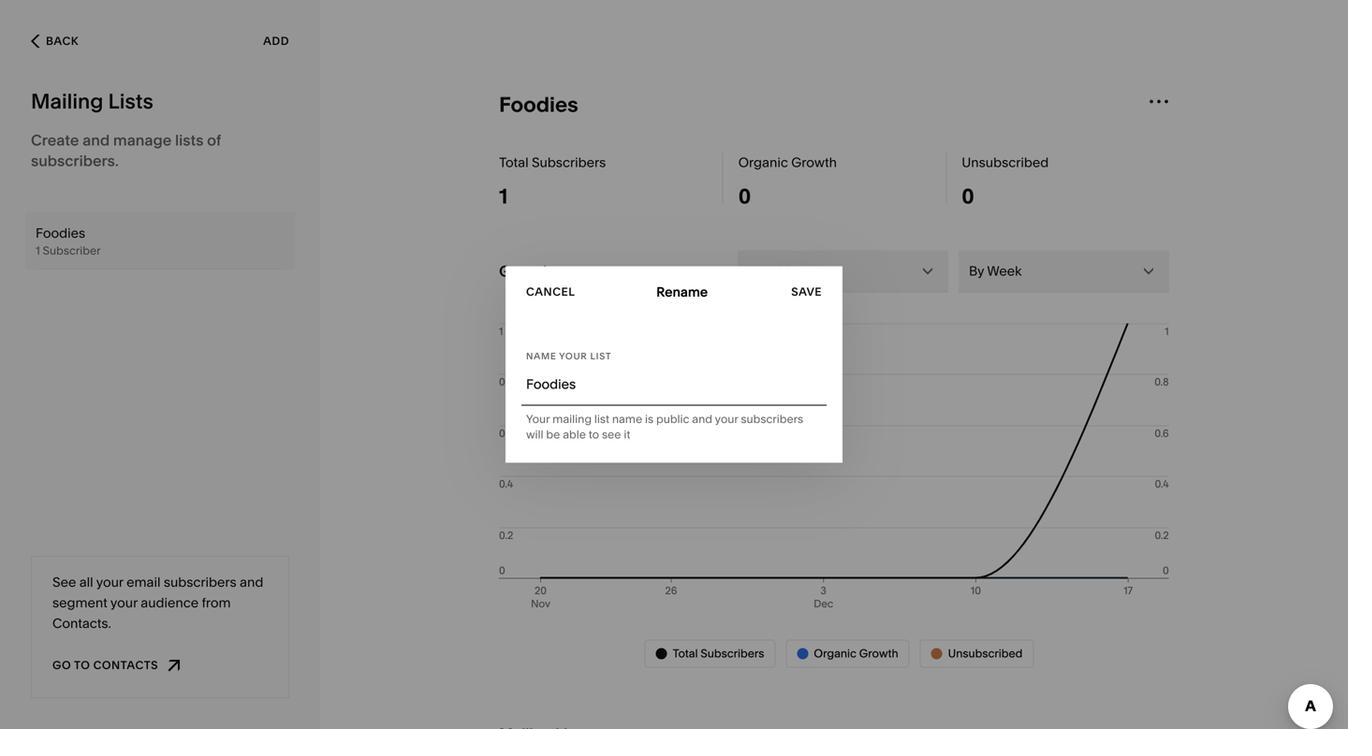 Task type: vqa. For each thing, say whether or not it's contained in the screenshot.
list in the Your mailing list name is public and your subscribers will be able to see it
yes



Task type: locate. For each thing, give the bounding box(es) containing it.
list
[[590, 351, 612, 362], [595, 413, 610, 426]]

and inside your mailing list name is public and your subscribers will be able to see it
[[692, 413, 713, 426]]

go to contacts link
[[52, 649, 158, 683]]

1 vertical spatial list
[[595, 413, 610, 426]]

subscribers
[[741, 413, 804, 426], [164, 575, 237, 590]]

0 vertical spatial list
[[590, 351, 612, 362]]

create
[[31, 131, 79, 149]]

0 horizontal spatial growth
[[499, 262, 552, 280]]

0
[[739, 184, 751, 209], [962, 184, 975, 209]]

1 horizontal spatial and
[[240, 575, 263, 590]]

1 horizontal spatial subscribers
[[741, 413, 804, 426]]

2 0 from the left
[[962, 184, 975, 209]]

1 horizontal spatial 0
[[962, 184, 975, 209]]

email
[[127, 575, 161, 590]]

save
[[792, 285, 822, 299]]

foodies
[[499, 92, 578, 117], [36, 225, 85, 241]]

to left see
[[589, 428, 599, 442]]

audience
[[141, 595, 199, 611]]

foodies inside foodies 1 subscriber
[[36, 225, 85, 241]]

1 down total
[[499, 184, 508, 209]]

1 horizontal spatial to
[[589, 428, 599, 442]]

your mailing list name is public and your subscribers will be able to see it
[[526, 413, 804, 442]]

go to contacts
[[52, 659, 158, 672]]

be
[[546, 428, 560, 442]]

and
[[83, 131, 110, 149], [692, 413, 713, 426], [240, 575, 263, 590]]

0 vertical spatial 1
[[499, 184, 508, 209]]

0 vertical spatial growth
[[792, 154, 837, 170]]

0 down organic
[[739, 184, 751, 209]]

of
[[207, 131, 221, 149]]

growth
[[792, 154, 837, 170], [499, 262, 552, 280]]

foodies up subscriber
[[36, 225, 85, 241]]

0 horizontal spatial and
[[83, 131, 110, 149]]

and inside see all your email subscribers and segment your audience from contacts.
[[240, 575, 263, 590]]

0 vertical spatial and
[[83, 131, 110, 149]]

0 horizontal spatial to
[[74, 659, 90, 672]]

0 vertical spatial subscribers
[[741, 413, 804, 426]]

0 down unsubscribed
[[962, 184, 975, 209]]

1 left subscriber
[[36, 244, 40, 258]]

2 vertical spatial and
[[240, 575, 263, 590]]

0 horizontal spatial 0
[[739, 184, 751, 209]]

subscribers inside your mailing list name is public and your subscribers will be able to see it
[[741, 413, 804, 426]]

1
[[499, 184, 508, 209], [36, 244, 40, 258]]

list inside your mailing list name is public and your subscribers will be able to see it
[[595, 413, 610, 426]]

to right go
[[74, 659, 90, 672]]

1 vertical spatial foodies
[[36, 225, 85, 241]]

subscribers inside see all your email subscribers and segment your audience from contacts.
[[164, 575, 237, 590]]

to
[[589, 428, 599, 442], [74, 659, 90, 672]]

your right name
[[559, 351, 588, 362]]

1 vertical spatial growth
[[499, 262, 552, 280]]

1 horizontal spatial foodies
[[499, 92, 578, 117]]

0 horizontal spatial subscribers
[[164, 575, 237, 590]]

2 horizontal spatial and
[[692, 413, 713, 426]]

add button
[[263, 24, 289, 58]]

your right all on the left bottom
[[96, 575, 123, 590]]

1 0 from the left
[[739, 184, 751, 209]]

your
[[559, 351, 588, 362], [715, 413, 738, 426], [96, 575, 123, 590], [110, 595, 138, 611]]

1 vertical spatial and
[[692, 413, 713, 426]]

your right public
[[715, 413, 738, 426]]

1 horizontal spatial 1
[[499, 184, 508, 209]]

organic
[[739, 154, 788, 170]]

0 horizontal spatial foodies
[[36, 225, 85, 241]]

foodies up total subscribers
[[499, 92, 578, 117]]

0 vertical spatial foodies
[[499, 92, 578, 117]]

back button
[[25, 21, 84, 62]]

manage
[[113, 131, 172, 149]]

growth right organic
[[792, 154, 837, 170]]

1 vertical spatial subscribers
[[164, 575, 237, 590]]

growth up cancel
[[499, 262, 552, 280]]

your inside your mailing list name is public and your subscribers will be able to see it
[[715, 413, 738, 426]]

1 vertical spatial 1
[[36, 244, 40, 258]]

is
[[645, 413, 654, 426]]

will
[[526, 428, 544, 442]]

all
[[79, 575, 93, 590]]

list right name
[[590, 351, 612, 362]]

list up see
[[595, 413, 610, 426]]

subscribers.
[[31, 152, 119, 170]]

0 horizontal spatial 1
[[36, 244, 40, 258]]

0 vertical spatial to
[[589, 428, 599, 442]]

see
[[602, 428, 621, 442]]



Task type: describe. For each thing, give the bounding box(es) containing it.
1 horizontal spatial growth
[[792, 154, 837, 170]]

0 for organic growth
[[739, 184, 751, 209]]

it
[[624, 428, 631, 442]]

organic growth
[[739, 154, 837, 170]]

mailing
[[31, 88, 103, 114]]

subscriber
[[43, 244, 101, 258]]

your down the email
[[110, 595, 138, 611]]

and inside create and manage lists of subscribers.
[[83, 131, 110, 149]]

total subscribers
[[499, 154, 606, 170]]

go
[[52, 659, 71, 672]]

cancel
[[526, 285, 575, 299]]

name your list
[[526, 351, 612, 362]]

contacts.
[[52, 616, 111, 632]]

list for mailing
[[595, 413, 610, 426]]

name
[[526, 351, 557, 362]]

cancel button
[[526, 275, 575, 309]]

subscribers
[[532, 154, 606, 170]]

mailing
[[553, 413, 592, 426]]

see
[[52, 575, 76, 590]]

mailing lists
[[31, 88, 153, 114]]

your
[[526, 413, 550, 426]]

name
[[612, 413, 643, 426]]

foodies for foodies 1 subscriber
[[36, 225, 85, 241]]

foodies 1 subscriber
[[36, 225, 101, 258]]

back
[[46, 34, 79, 48]]

0 for unsubscribed
[[962, 184, 975, 209]]

Name your list text field
[[526, 364, 822, 405]]

lists
[[175, 131, 204, 149]]

segment
[[52, 595, 108, 611]]

see all your email subscribers and segment your audience from contacts.
[[52, 575, 263, 632]]

able
[[563, 428, 586, 442]]

1 inside foodies 1 subscriber
[[36, 244, 40, 258]]

foodies for foodies
[[499, 92, 578, 117]]

to inside your mailing list name is public and your subscribers will be able to see it
[[589, 428, 599, 442]]

public
[[657, 413, 690, 426]]

total
[[499, 154, 529, 170]]

contacts
[[93, 659, 158, 672]]

add
[[263, 34, 289, 48]]

unsubscribed
[[962, 154, 1049, 170]]

lists
[[108, 88, 153, 114]]

list for your
[[590, 351, 612, 362]]

save button
[[792, 275, 822, 309]]

from
[[202, 595, 231, 611]]

create and manage lists of subscribers.
[[31, 131, 221, 170]]

1 vertical spatial to
[[74, 659, 90, 672]]

rename
[[657, 284, 708, 300]]



